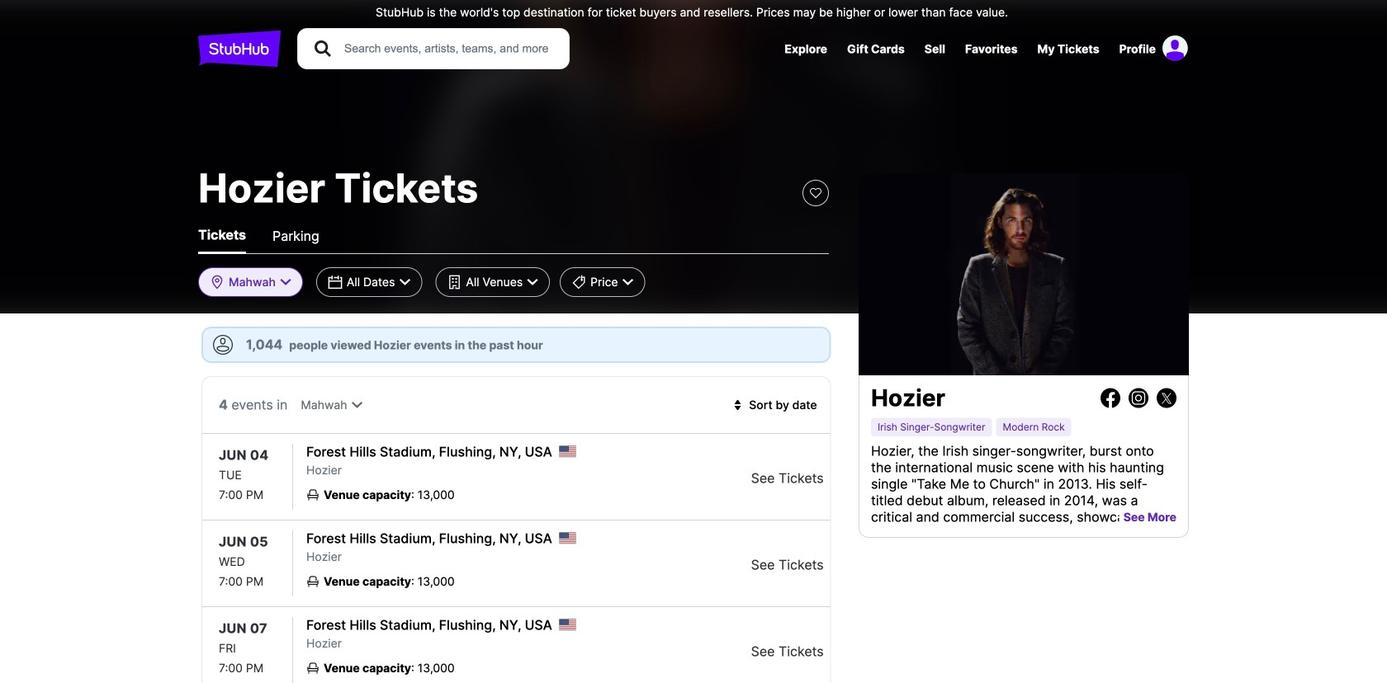 Task type: vqa. For each thing, say whether or not it's contained in the screenshot.
Sun, within Memphis Tigers at SMU Mustangs Basketball Sun, Feb 18 • 2:00 PM Moody Coliseum
no



Task type: locate. For each thing, give the bounding box(es) containing it.
1 vertical spatial us national flag image
[[559, 619, 576, 631]]

Search events, artists, teams, and more field
[[343, 40, 554, 58]]

None field
[[198, 268, 303, 297], [316, 268, 422, 297], [436, 268, 550, 297], [560, 268, 645, 297], [291, 391, 374, 420], [198, 268, 303, 297], [316, 268, 422, 297], [436, 268, 550, 297], [560, 268, 645, 297], [291, 391, 374, 420]]

0 vertical spatial us national flag image
[[559, 446, 576, 458]]

view facebook page for hozier image
[[1101, 389, 1121, 408]]

view twitter page for hozier image
[[1157, 389, 1177, 408]]

stubhub image
[[198, 28, 281, 69]]

1 us national flag image from the top
[[559, 446, 576, 458]]

us national flag image
[[559, 446, 576, 458], [559, 619, 576, 631]]



Task type: describe. For each thing, give the bounding box(es) containing it.
view instagram page for hozier image
[[1129, 389, 1149, 408]]

us national flag image
[[559, 532, 576, 545]]

hozier image
[[859, 173, 1189, 376]]

2 us national flag image from the top
[[559, 619, 576, 631]]



